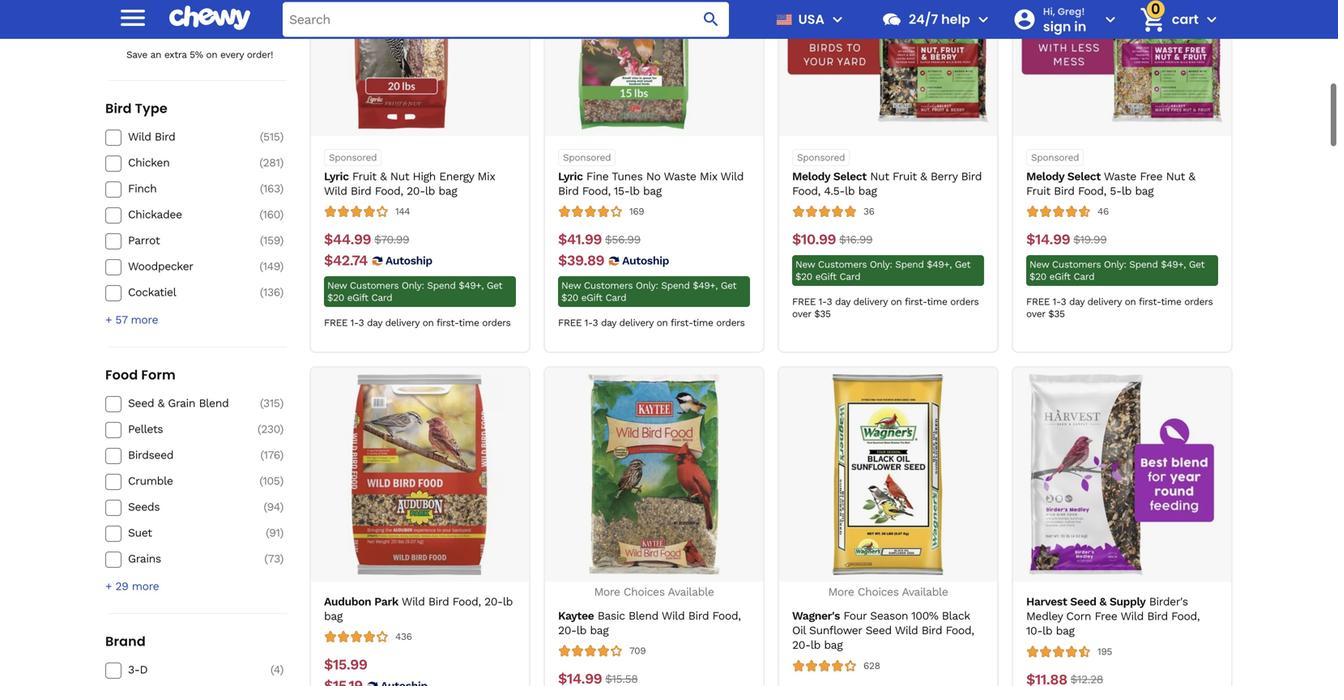 Task type: vqa. For each thing, say whether or not it's contained in the screenshot.
PUP-PERONI TRIPLE STEAK FLAVOR DOG TREATS, 22.5-OZ BAG image
no



Task type: locate. For each thing, give the bounding box(es) containing it.
( up the ( 105 )
[[258, 345, 261, 359]]

) down 515
[[280, 79, 284, 92]]

0 horizontal spatial more
[[594, 508, 620, 522]]

1 choices from the left
[[624, 508, 665, 522]]

( for 515
[[260, 53, 263, 66]]

1 horizontal spatial fruit
[[893, 93, 917, 106]]

wagner's four season 100% black oil sunflower seed wild bird food, 20-lb bag image
[[788, 297, 989, 498]]

1 nut from the left
[[390, 93, 409, 106]]

0 horizontal spatial nut
[[390, 93, 409, 106]]

spend for 628
[[895, 657, 924, 668]]

egift for 628
[[815, 669, 837, 681]]

0 horizontal spatial lyric
[[324, 93, 349, 106]]

day for lyric
[[367, 240, 382, 252]]

new customers only: spend $49+, get $20 egift card down $19.99 text field
[[1030, 182, 1205, 205]]

chewy home image
[[169, 0, 250, 36]]

2 free 1-3 day delivery on first-time orders from the left
[[558, 240, 745, 252]]

105
[[263, 397, 280, 411]]

basic blend wild bird food, 20-lb bag
[[558, 532, 741, 560]]

0 vertical spatial audubon
[[324, 518, 371, 531]]

30 )
[[267, 664, 284, 677]]

get for 169
[[721, 203, 737, 214]]

day
[[835, 219, 850, 231], [1069, 219, 1084, 231], [367, 240, 382, 252], [601, 240, 616, 252], [367, 666, 382, 677]]

orders
[[950, 219, 979, 231], [1185, 219, 1213, 231], [482, 240, 511, 252], [716, 240, 745, 252], [482, 666, 511, 677]]

egift for 46
[[1050, 194, 1071, 205]]

new customers only: spend $49+, get $20 egift card for 46
[[1030, 182, 1205, 205]]

lb
[[425, 107, 435, 121], [630, 107, 640, 121], [845, 107, 855, 121], [1122, 107, 1132, 121], [503, 518, 513, 531], [577, 547, 586, 560], [1043, 547, 1053, 561], [811, 562, 821, 575]]

( down 105
[[264, 423, 267, 437]]

seeds link
[[128, 423, 243, 437]]

free inside the sponsored waste free nut & fruit bird food, 5-lb bag
[[1140, 93, 1163, 106]]

menu image
[[117, 1, 149, 34], [828, 10, 847, 29]]

3-
[[128, 586, 140, 599]]

2 horizontal spatial over
[[1026, 231, 1045, 243]]

1 horizontal spatial more choices available
[[828, 508, 948, 522]]

more up four
[[828, 508, 854, 522]]

form
[[141, 289, 176, 307]]

) up ( 159 )
[[280, 131, 284, 144]]

2 available from the left
[[902, 508, 948, 522]]

$70.99
[[374, 156, 409, 169]]

2 choices from the left
[[858, 508, 899, 522]]

2 horizontal spatial fruit
[[1026, 107, 1051, 121]]

) for ( 230 )
[[280, 345, 284, 359]]

only: for 46
[[1104, 182, 1126, 193]]

more up basic
[[594, 508, 620, 522]]

choices up season
[[858, 508, 899, 522]]

1 free 1-3 day delivery on first-time orders from the left
[[324, 240, 511, 252]]

$15.19
[[324, 600, 363, 617]]

customers down $11.29 text field
[[1052, 643, 1101, 654]]

12 ) from the top
[[280, 664, 284, 677]]

0 vertical spatial +
[[105, 236, 112, 249]]

160
[[263, 131, 280, 144]]

3 sponsored from the left
[[797, 75, 845, 86]]

$20 down $15.19 text box
[[327, 640, 344, 652]]

( 281 )
[[259, 79, 284, 92]]

kaytee
[[558, 532, 594, 546]]

first- for waste free nut & fruit bird food, 5-lb bag
[[1139, 219, 1161, 231]]

nut
[[390, 93, 409, 106], [870, 93, 889, 106], [1166, 93, 1185, 106]]

customers down the $14.24 text field
[[584, 642, 633, 654]]

bag inside "wild bird food, 20-lb bag"
[[324, 533, 343, 546]]

suet
[[128, 449, 152, 462]]

(
[[260, 53, 263, 66], [259, 79, 263, 92], [260, 131, 263, 144], [260, 157, 263, 170], [260, 183, 263, 196], [260, 208, 263, 222], [258, 345, 261, 359], [259, 397, 263, 411], [264, 423, 267, 437], [266, 449, 269, 462], [264, 475, 268, 488], [271, 612, 274, 625]]

30
[[267, 664, 280, 677]]

time for waste free nut & fruit bird food, 5-lb bag
[[1161, 219, 1182, 231]]

new down $39.89 text box
[[561, 203, 581, 214]]

new down $11.29 text field
[[1030, 643, 1049, 654]]

1- for lyric
[[350, 240, 359, 252]]

) down ( 159 )
[[280, 183, 284, 196]]

1 vertical spatial more
[[132, 503, 159, 516]]

2 horizontal spatial $35
[[1048, 231, 1065, 243]]

new down the $14.24 text field
[[561, 642, 581, 654]]

$11.88
[[1026, 594, 1067, 611]]

bag inside the sponsored waste free nut & fruit bird food, 5-lb bag
[[1135, 107, 1154, 121]]

on for lyric
[[423, 240, 434, 252]]

items image
[[1138, 5, 1167, 34]]

new for 144
[[327, 203, 347, 214]]

& left grain
[[158, 319, 164, 333]]

audubon park up ale
[[128, 638, 202, 651]]

( for 136
[[260, 208, 263, 222]]

2 waste from the left
[[1104, 93, 1137, 106]]

lb inside 'birder's medley corn free wild bird food, 10-lb bag'
[[1043, 547, 1053, 561]]

$39.89
[[558, 175, 604, 192]]

( up ( 159 )
[[260, 131, 263, 144]]

time for lyric
[[459, 240, 479, 252]]

only: for 36
[[870, 182, 892, 193]]

fruit left berry
[[893, 93, 917, 106]]

20- inside "wild bird food, 20-lb bag"
[[484, 518, 503, 531]]

bag inside fruit & nut high energy mix wild bird food, 20-lb bag
[[439, 107, 457, 121]]

$35 for $10.99
[[814, 231, 831, 243]]

0 horizontal spatial seed
[[128, 319, 154, 333]]

seed & grain blend
[[128, 319, 229, 333]]

1 horizontal spatial menu image
[[828, 10, 847, 29]]

bag down no
[[643, 107, 662, 121]]

( up ( 136 ) on the top left of page
[[260, 183, 263, 196]]

0 horizontal spatial free 1-3 day delivery on first-time orders over $35
[[324, 666, 511, 686]]

) for ( 159 )
[[280, 157, 284, 170]]

new customers only: spend $49+, get $20 egift card for 709
[[561, 642, 737, 666]]

$14.99 text field up $14.24
[[558, 594, 602, 611]]

) down ( 4 )
[[280, 664, 284, 677]]

egift down the $14.99 $19.99
[[1050, 194, 1071, 205]]

blend right grain
[[199, 319, 229, 333]]

bag right the 5-
[[1135, 107, 1154, 121]]

$14.99 text field for $14.99 $19.99
[[1026, 154, 1070, 172]]

wild inside basic blend wild bird food, 20-lb bag
[[662, 532, 685, 546]]

0 vertical spatial blend
[[199, 319, 229, 333]]

) for ( 91 )
[[280, 449, 284, 462]]

crumble
[[128, 397, 173, 411]]

new customers only: spend $49+, get $20 egift card down $15.19 text box
[[327, 628, 502, 652]]

submit search image
[[701, 10, 721, 29]]

36
[[864, 129, 875, 140]]

wild right basic
[[662, 532, 685, 546]]

menu image up wild bird
[[117, 1, 149, 34]]

) for ( 105 )
[[280, 397, 284, 411]]

$14.99 for $14.99 $15.58
[[558, 594, 602, 611]]

1 waste from the left
[[664, 93, 696, 106]]

fruit inside sponsored nut fruit & berry bird food, 4.5-lb bag
[[893, 93, 917, 106]]

bag down corn
[[1056, 547, 1075, 561]]

1 horizontal spatial $14.99 text field
[[1026, 154, 1070, 172]]

1 horizontal spatial blend
[[629, 532, 658, 546]]

$14.99 for $14.99 $19.99
[[1026, 154, 1070, 171]]

2 + from the top
[[105, 503, 112, 516]]

free down the $14.99 $19.99
[[1026, 219, 1050, 231]]

new customers only: spend $49+, get $20 egift card for 36
[[796, 182, 971, 205]]

2 horizontal spatial seed
[[1070, 518, 1097, 531]]

over for $10.99
[[792, 231, 811, 243]]

1 horizontal spatial waste
[[1104, 93, 1137, 106]]

2 nut from the left
[[870, 93, 889, 106]]

0 vertical spatial $14.99 text field
[[1026, 154, 1070, 172]]

10 ) from the top
[[280, 475, 284, 488]]

new
[[796, 182, 815, 193], [1030, 182, 1049, 193], [327, 203, 347, 214], [561, 203, 581, 214], [327, 628, 347, 640], [561, 642, 581, 654], [1030, 643, 1049, 654], [796, 657, 815, 668]]

wagner's
[[792, 532, 840, 546]]

free 1-3 day delivery on first-time orders for $42.74
[[324, 240, 511, 252]]

choices up basic blend wild bird food, 20-lb bag
[[624, 508, 665, 522]]

7 ) from the top
[[280, 397, 284, 411]]

new for 36
[[796, 182, 815, 193]]

3 for nut fruit & berry bird food, 4.5-lb bag
[[827, 219, 832, 231]]

1 horizontal spatial free 1-3 day delivery on first-time orders
[[558, 240, 745, 252]]

1 ) from the top
[[280, 79, 284, 92]]

autoship down $12.28 text box at the right of page
[[1085, 617, 1132, 630]]

2 more choices available from the left
[[828, 508, 948, 522]]

$15.99
[[324, 579, 367, 596]]

1- down $10.99 text box
[[819, 219, 827, 231]]

2 more from the left
[[828, 508, 854, 522]]

sponsored up fine
[[563, 75, 611, 86]]

waste inside the sponsored waste free nut & fruit bird food, 5-lb bag
[[1104, 93, 1137, 106]]

food, inside four season 100% black oil sunflower seed wild bird food, 20-lb bag
[[946, 547, 974, 560]]

park
[[374, 518, 398, 531], [179, 638, 202, 651]]

egift down $42.74 text box
[[347, 215, 368, 226]]

20- inside basic blend wild bird food, 20-lb bag
[[558, 547, 577, 560]]

0 horizontal spatial blend
[[199, 319, 229, 333]]

$44.99 $70.99
[[324, 154, 409, 171]]

orders for waste free nut & fruit bird food, 5-lb bag
[[1185, 219, 1213, 231]]

1 vertical spatial audubon park
[[128, 638, 202, 651]]

egift for 709
[[581, 655, 602, 666]]

food
[[105, 289, 138, 307]]

11 ) from the top
[[280, 612, 284, 625]]

egift down $39.89 text box
[[581, 215, 602, 226]]

2 horizontal spatial nut
[[1166, 93, 1185, 106]]

autoship down $30.98 text field
[[854, 631, 901, 645]]

seed down season
[[866, 547, 892, 560]]

nut down cart link
[[1166, 93, 1185, 106]]

fruit inside fruit & nut high energy mix wild bird food, 20-lb bag
[[352, 93, 376, 106]]

bar
[[128, 664, 145, 677]]

more for $23.99
[[828, 508, 854, 522]]

lyric
[[324, 93, 349, 106], [558, 93, 583, 106]]

spend for 36
[[895, 182, 924, 193]]

audubon inside audubon park link
[[128, 638, 175, 651]]

3 nut from the left
[[1166, 93, 1185, 106]]

$20 for 46
[[1030, 194, 1047, 205]]

park up 436 at the left bottom of the page
[[374, 518, 398, 531]]

24/7
[[909, 10, 938, 28]]

1 horizontal spatial mix
[[700, 93, 717, 106]]

lb inside four season 100% black oil sunflower seed wild bird food, 20-lb bag
[[811, 562, 821, 575]]

8 ) from the top
[[280, 423, 284, 437]]

0 horizontal spatial $14.99
[[558, 594, 602, 611]]

$35 for $14.99
[[1048, 231, 1065, 243]]

$30.98
[[841, 610, 877, 624]]

autoship down $15.58 text field
[[619, 617, 666, 630]]

1 horizontal spatial choices
[[858, 508, 899, 522]]

free down $10.99 text box
[[792, 219, 816, 231]]

mix
[[478, 93, 495, 106], [700, 93, 717, 106]]

autoship for $11.29
[[1085, 617, 1132, 630]]

3 for lyric
[[359, 240, 364, 252]]

1 horizontal spatial $35
[[814, 231, 831, 243]]

( up 281
[[260, 53, 263, 66]]

cockatiel link
[[128, 208, 243, 223]]

0 horizontal spatial park
[[179, 638, 202, 651]]

$15.99 text field
[[324, 579, 367, 597]]

fruit & nut high energy mix wild bird food, 20-lb bag
[[324, 93, 495, 121]]

spend for 46
[[1130, 182, 1158, 193]]

more choices available for $23.99
[[828, 508, 948, 522]]

harvest seed & supply birder's medley corn free wild bird food, 10-lb bag image
[[1022, 297, 1223, 498]]

) for ( 4 )
[[280, 612, 284, 625]]

customers for 144
[[350, 203, 399, 214]]

( for 91
[[266, 449, 269, 462]]

egift for 144
[[347, 215, 368, 226]]

more
[[594, 508, 620, 522], [828, 508, 854, 522]]

+
[[105, 236, 112, 249], [105, 503, 112, 516]]

2 mix from the left
[[700, 93, 717, 106]]

only:
[[870, 182, 892, 193], [1104, 182, 1126, 193], [402, 203, 424, 214], [636, 203, 658, 214], [402, 628, 424, 640], [636, 642, 658, 654], [1104, 643, 1126, 654], [870, 657, 892, 668]]

1 horizontal spatial over
[[792, 231, 811, 243]]

woodpecker link
[[128, 182, 243, 197]]

0 horizontal spatial waste
[[664, 93, 696, 106]]

( for 149
[[260, 183, 263, 196]]

first-
[[905, 219, 927, 231], [1139, 219, 1161, 231], [437, 240, 459, 252], [671, 240, 693, 252], [437, 666, 459, 677]]

lb inside basic blend wild bird food, 20-lb bag
[[577, 547, 586, 560]]

29
[[115, 503, 128, 516]]

1 horizontal spatial nut
[[870, 93, 889, 106]]

bag inside four season 100% black oil sunflower seed wild bird food, 20-lb bag
[[824, 562, 843, 575]]

card for 169
[[606, 215, 626, 226]]

bird
[[105, 22, 132, 40], [155, 53, 175, 66], [961, 93, 982, 106], [351, 107, 371, 121], [558, 107, 579, 121], [1054, 107, 1075, 121], [428, 518, 449, 531], [688, 532, 709, 546], [1147, 533, 1168, 546], [922, 547, 942, 560]]

spend for 709
[[661, 642, 690, 654]]

1 horizontal spatial free
[[1140, 93, 1163, 106]]

1 vertical spatial $14.99
[[558, 594, 602, 611]]

1 vertical spatial free
[[1095, 533, 1117, 546]]

( down 94
[[266, 449, 269, 462]]

parrot link
[[128, 156, 243, 171]]

wild up $44.99
[[324, 107, 347, 121]]

delivery
[[853, 219, 888, 231], [1088, 219, 1122, 231], [385, 240, 419, 252], [619, 240, 654, 252], [385, 666, 419, 677]]

egift for 36
[[815, 194, 837, 205]]

wild right no
[[721, 93, 744, 106]]

$20
[[796, 194, 812, 205], [1030, 194, 1047, 205], [327, 215, 344, 226], [561, 215, 578, 226], [327, 640, 344, 652], [561, 655, 578, 666], [1030, 655, 1047, 666], [796, 669, 812, 681]]

1-
[[819, 219, 827, 231], [1053, 219, 1061, 231], [350, 240, 359, 252], [585, 240, 593, 252], [350, 666, 359, 677]]

wild up 436 at the left bottom of the page
[[402, 518, 425, 531]]

( down '230'
[[259, 397, 263, 411]]

lyric fine tunes no waste mix wild bird food, 15-lb bag image
[[554, 0, 755, 53]]

20- inside fruit & nut high energy mix wild bird food, 20-lb bag
[[407, 107, 425, 121]]

nut inside the sponsored waste free nut & fruit bird food, 5-lb bag
[[1166, 93, 1185, 106]]

57
[[115, 236, 127, 249]]

waste free nut & fruit bird food, 5-lb bag link
[[1026, 92, 1218, 122]]

) down ( 149 )
[[280, 208, 284, 222]]

waste right no
[[664, 93, 696, 106]]

$20 down $39.89 text box
[[561, 215, 578, 226]]

in
[[1074, 17, 1087, 35]]

menu image inside usa popup button
[[828, 10, 847, 29]]

sponsored up the 4.5-
[[797, 75, 845, 86]]

new for 46
[[1030, 182, 1049, 193]]

first- for nut fruit & berry bird food, 4.5-lb bag
[[905, 219, 927, 231]]

lb inside fruit & nut high energy mix wild bird food, 20-lb bag
[[425, 107, 435, 121]]

0 horizontal spatial choices
[[624, 508, 665, 522]]

0 horizontal spatial fruit
[[352, 93, 376, 106]]

type
[[135, 22, 168, 40]]

new down $42.74 text box
[[327, 203, 347, 214]]

1 horizontal spatial available
[[902, 508, 948, 522]]

$11.88 $12.28
[[1026, 594, 1103, 611]]

$44.99 text field
[[324, 154, 371, 172]]

autoship down "$56.99" text box
[[622, 177, 669, 190]]

food, inside 'birder's medley corn free wild bird food, 10-lb bag'
[[1172, 533, 1200, 546]]

0 horizontal spatial $14.99 text field
[[558, 594, 602, 611]]

1 horizontal spatial seed
[[866, 547, 892, 560]]

nut up 36
[[870, 93, 889, 106]]

( 149 )
[[260, 183, 284, 196]]

seed up corn
[[1070, 518, 1097, 531]]

lb inside sponsored nut fruit & berry bird food, 4.5-lb bag
[[845, 107, 855, 121]]

customers down $15.19 text box
[[350, 628, 399, 640]]

91
[[269, 449, 280, 462]]

1- down the $14.99 $19.99
[[1053, 219, 1061, 231]]

time for nut fruit & berry bird food, 4.5-lb bag
[[927, 219, 947, 231]]

Search text field
[[283, 2, 729, 37]]

( for 281
[[259, 79, 263, 92]]

get for 144
[[487, 203, 502, 214]]

2 ) from the top
[[280, 131, 284, 144]]

1 sponsored from the left
[[329, 75, 377, 86]]

$11.29 text field
[[1026, 615, 1067, 633]]

+ 29 more
[[105, 503, 159, 516]]

$14.99 text field for $14.99 $15.58
[[558, 594, 602, 611]]

season
[[870, 532, 908, 546]]

autoship
[[386, 177, 432, 190], [622, 177, 669, 190], [381, 602, 428, 616], [619, 617, 666, 630], [1085, 617, 1132, 630], [854, 631, 901, 645]]

0 horizontal spatial audubon
[[128, 638, 175, 651]]

149
[[263, 183, 280, 196]]

436
[[395, 554, 412, 566]]

autoship down 436 at the left bottom of the page
[[381, 602, 428, 616]]

3-d
[[128, 586, 148, 599]]

1 vertical spatial blend
[[629, 532, 658, 546]]

free for nut fruit & berry bird food, 4.5-lb bag
[[792, 219, 816, 231]]

0 horizontal spatial more choices available
[[594, 508, 714, 522]]

0 horizontal spatial free 1-3 day delivery on first-time orders
[[324, 240, 511, 252]]

3
[[827, 219, 832, 231], [1061, 219, 1066, 231], [359, 240, 364, 252], [593, 240, 598, 252], [359, 666, 364, 677]]

$49+, for 709
[[693, 642, 718, 654]]

3 down the $14.99 $19.99
[[1061, 219, 1066, 231]]

wild down season
[[895, 547, 918, 560]]

new customers only: spend $49+, get $20 egift card for 169
[[561, 203, 737, 226]]

bar ale
[[128, 664, 169, 677]]

free for lyric
[[324, 240, 348, 252]]

get for 628
[[955, 657, 971, 668]]

audubon park
[[324, 518, 398, 531], [128, 638, 202, 651]]

food,
[[375, 107, 403, 121], [582, 107, 611, 121], [792, 107, 821, 121], [1078, 107, 1107, 121], [453, 518, 481, 531], [713, 532, 741, 546], [1172, 533, 1200, 546], [946, 547, 974, 560]]

( up 30
[[271, 612, 274, 625]]

20-
[[407, 107, 425, 121], [484, 518, 503, 531], [558, 547, 577, 560], [792, 562, 811, 575]]

0 horizontal spatial mix
[[478, 93, 495, 106]]

0 horizontal spatial $35
[[346, 678, 363, 686]]

free 1-3 day delivery on first-time orders over $35 for $10.99
[[792, 219, 979, 243]]

more choices available up season
[[828, 508, 948, 522]]

1 horizontal spatial lyric
[[558, 93, 583, 106]]

0 vertical spatial free
[[1140, 93, 1163, 106]]

food, inside basic blend wild bird food, 20-lb bag
[[713, 532, 741, 546]]

& inside sponsored nut fruit & berry bird food, 4.5-lb bag
[[920, 93, 927, 106]]

$42.74 text field
[[324, 175, 368, 193]]

fruit up the $14.99 $19.99
[[1026, 107, 1051, 121]]

audubon up $15.99
[[324, 518, 371, 531]]

free 1-3 day delivery on first-time orders for $39.89
[[558, 240, 745, 252]]

9 ) from the top
[[280, 449, 284, 462]]

$16.99 text field
[[839, 154, 873, 172]]

1 horizontal spatial more
[[828, 508, 854, 522]]

audubon park up 436 at the left bottom of the page
[[324, 518, 398, 531]]

over down $15.19 text box
[[324, 678, 343, 686]]

corn
[[1066, 533, 1091, 546]]

2 sponsored from the left
[[563, 75, 611, 86]]

0 horizontal spatial free
[[1095, 533, 1117, 546]]

$49+, for 169
[[693, 203, 718, 214]]

$20 for 144
[[327, 215, 344, 226]]

1 horizontal spatial audubon
[[324, 518, 371, 531]]

0 vertical spatial more
[[131, 236, 158, 249]]

2 horizontal spatial free 1-3 day delivery on first-time orders over $35
[[1026, 219, 1213, 243]]

audubon
[[324, 518, 371, 531], [128, 638, 175, 651]]

( for 159
[[260, 157, 263, 170]]

6 ) from the top
[[280, 345, 284, 359]]

$14.99 text field
[[1026, 154, 1070, 172], [558, 594, 602, 611]]

customers down the $14.99 $19.99
[[1052, 182, 1101, 193]]

card for 709
[[606, 655, 626, 666]]

5 ) from the top
[[280, 208, 284, 222]]

more
[[131, 236, 158, 249], [132, 503, 159, 516]]

waste inside the fine tunes no waste mix wild bird food, 15-lb bag
[[664, 93, 696, 106]]

card
[[840, 194, 861, 205], [1074, 194, 1095, 205], [371, 215, 392, 226], [606, 215, 626, 226], [371, 640, 392, 652], [606, 655, 626, 666], [1074, 655, 1095, 666], [840, 669, 861, 681]]

more for $14.99
[[594, 508, 620, 522]]

1 vertical spatial audubon
[[128, 638, 175, 651]]

4 sponsored from the left
[[1031, 75, 1079, 86]]

card for 144
[[371, 215, 392, 226]]

( for 160
[[260, 131, 263, 144]]

new customers only: spend $49+, get $20 egift card down $16.99 text field
[[796, 182, 971, 205]]

$30.98 text field
[[841, 608, 877, 626]]

0 horizontal spatial available
[[668, 508, 714, 522]]

0 vertical spatial park
[[374, 518, 398, 531]]

4 ) from the top
[[280, 183, 284, 196]]

seed up pellets
[[128, 319, 154, 333]]

free down harvest seed & supply
[[1095, 533, 1117, 546]]

wild inside four season 100% black oil sunflower seed wild bird food, 20-lb bag
[[895, 547, 918, 560]]

nut left high
[[390, 93, 409, 106]]

$23.99
[[792, 608, 838, 625]]

lyric up $44.99
[[324, 93, 349, 106]]

1- down $42.74 text box
[[350, 240, 359, 252]]

more right the 57
[[131, 236, 158, 249]]

73
[[268, 475, 280, 488]]

) up 30 )
[[280, 612, 284, 625]]

& left berry
[[920, 93, 927, 106]]

mix right no
[[700, 93, 717, 106]]

2 vertical spatial seed
[[866, 547, 892, 560]]

$14.24
[[558, 615, 602, 632]]

1 more from the left
[[594, 508, 620, 522]]

fruit left high
[[352, 93, 376, 106]]

new down the $14.99 $19.99
[[1030, 182, 1049, 193]]

3 ) from the top
[[280, 157, 284, 170]]

lb inside "wild bird food, 20-lb bag"
[[503, 518, 513, 531]]

park down adm link
[[179, 638, 202, 651]]

1 vertical spatial +
[[105, 503, 112, 516]]

new down $10.99 text box
[[796, 182, 815, 193]]

$10.99 $16.99
[[792, 154, 873, 171]]

audubon park wild bird food, 20-lb bag image
[[320, 297, 520, 498]]

free
[[1140, 93, 1163, 106], [1095, 533, 1117, 546]]

get
[[955, 182, 971, 193], [1189, 182, 1205, 193], [487, 203, 502, 214], [721, 203, 737, 214], [487, 628, 502, 640], [721, 642, 737, 654], [1189, 643, 1205, 654], [955, 657, 971, 668]]

egift down $22.79 text box
[[815, 669, 837, 681]]

bag down sunflower
[[824, 562, 843, 575]]

( for 230
[[258, 345, 261, 359]]

sponsored up fruit & nut high energy mix wild bird food, 20-lb bag
[[329, 75, 377, 86]]

grain
[[168, 319, 195, 333]]

fruit
[[352, 93, 376, 106], [893, 93, 917, 106], [1026, 107, 1051, 121]]

customers down $39.89 text box
[[584, 203, 633, 214]]

bag up 36
[[858, 107, 877, 121]]

&
[[380, 93, 387, 106], [920, 93, 927, 106], [1189, 93, 1195, 106], [158, 319, 164, 333], [1100, 518, 1107, 531]]

( down 149
[[260, 208, 263, 222]]

wild down supply at the right of page
[[1121, 533, 1144, 546]]

1 vertical spatial $14.99 text field
[[558, 594, 602, 611]]

& left high
[[380, 93, 387, 106]]

1 horizontal spatial free 1-3 day delivery on first-time orders over $35
[[792, 219, 979, 243]]

1 available from the left
[[668, 508, 714, 522]]

on
[[891, 219, 902, 231], [1125, 219, 1136, 231], [423, 240, 434, 252], [657, 240, 668, 252], [423, 666, 434, 677]]

) up the ( 105 )
[[280, 345, 284, 359]]

wild inside "wild bird food, 20-lb bag"
[[402, 518, 425, 531]]

1 vertical spatial seed
[[1070, 518, 1097, 531]]

1 mix from the left
[[478, 93, 495, 106]]

egift down $11.29 text field
[[1050, 655, 1071, 666]]

$14.99 text field left $19.99 text field
[[1026, 154, 1070, 172]]

0 vertical spatial $14.99
[[1026, 154, 1070, 171]]

waste up the 5-
[[1104, 93, 1137, 106]]

$10.99 text field
[[792, 154, 836, 172]]

$23.99 text field
[[792, 608, 838, 626]]

day for nut fruit & berry bird food, 4.5-lb bag
[[835, 219, 850, 231]]

) up ( 149 )
[[280, 157, 284, 170]]

0 vertical spatial audubon park
[[324, 518, 398, 531]]

10-
[[1026, 547, 1043, 561]]

bird inside fruit & nut high energy mix wild bird food, 20-lb bag
[[351, 107, 371, 121]]

harvest seed & supply
[[1026, 518, 1146, 531]]

1 + from the top
[[105, 236, 112, 249]]

1 horizontal spatial $14.99
[[1026, 154, 1070, 171]]

1 horizontal spatial park
[[374, 518, 398, 531]]

$14.99 left $19.99 in the right of the page
[[1026, 154, 1070, 171]]

1 more choices available from the left
[[594, 508, 714, 522]]



Task type: describe. For each thing, give the bounding box(es) containing it.
harvest
[[1026, 518, 1067, 531]]

crumble link
[[128, 397, 243, 411]]

finch
[[128, 105, 157, 118]]

orders for nut fruit & berry bird food, 4.5-lb bag
[[950, 219, 979, 231]]

ale
[[148, 664, 169, 677]]

$39.89 text field
[[558, 175, 604, 193]]

bird inside "wild bird food, 20-lb bag"
[[428, 518, 449, 531]]

$23.99 $30.98
[[792, 608, 877, 625]]

audubon park link
[[128, 638, 243, 652]]

nut inside fruit & nut high energy mix wild bird food, 20-lb bag
[[390, 93, 409, 106]]

food, inside the sponsored waste free nut & fruit bird food, 5-lb bag
[[1078, 107, 1107, 121]]

bag inside sponsored nut fruit & berry bird food, 4.5-lb bag
[[858, 107, 877, 121]]

grains
[[128, 475, 161, 488]]

first- for lyric
[[437, 240, 459, 252]]

$12.28
[[1071, 596, 1103, 609]]

20- inside four season 100% black oil sunflower seed wild bird food, 20-lb bag
[[792, 562, 811, 575]]

$20 for 628
[[796, 669, 812, 681]]

$20 for 169
[[561, 215, 578, 226]]

( 136 )
[[260, 208, 284, 222]]

$19.99
[[1074, 156, 1107, 169]]

) for ( 94 )
[[280, 423, 284, 437]]

card for 46
[[1074, 194, 1095, 205]]

( 515
[[260, 53, 280, 66]]

$49+, for 36
[[927, 182, 952, 193]]

parrot
[[128, 157, 160, 170]]

customers for 628
[[818, 657, 867, 668]]

) for ( 73 )
[[280, 475, 284, 488]]

bird inside the sponsored waste free nut & fruit bird food, 5-lb bag
[[1054, 107, 1075, 121]]

1- down $39.89 text box
[[585, 240, 593, 252]]

Product search field
[[283, 2, 729, 37]]

delivery for nut fruit & berry bird food, 4.5-lb bag
[[853, 219, 888, 231]]

birdseed
[[128, 371, 173, 385]]

autoship for $39.89
[[622, 177, 669, 190]]

$49+, for 144
[[459, 203, 484, 214]]

bird inside basic blend wild bird food, 20-lb bag
[[688, 532, 709, 546]]

chewy support image
[[881, 9, 902, 30]]

autoship for $14.24
[[619, 617, 666, 630]]

adm
[[128, 612, 152, 625]]

egift for 169
[[581, 215, 602, 226]]

( for 73
[[264, 475, 268, 488]]

help
[[941, 10, 970, 28]]

bag inside basic blend wild bird food, 20-lb bag
[[590, 547, 609, 560]]

1- down $15.19 text box
[[350, 666, 359, 677]]

3 down $39.89 text box
[[593, 240, 598, 252]]

egift down $15.19 text box
[[347, 640, 368, 652]]

0 vertical spatial seed
[[128, 319, 154, 333]]

mix inside fruit & nut high energy mix wild bird food, 20-lb bag
[[478, 93, 495, 106]]

high
[[413, 93, 436, 106]]

new for 709
[[561, 642, 581, 654]]

$14.24 text field
[[558, 615, 602, 632]]

fruit inside the sponsored waste free nut & fruit bird food, 5-lb bag
[[1026, 107, 1051, 121]]

new customers only: spend $49+, get $20 egift card down $12.28 text box at the right of page
[[1030, 643, 1205, 666]]

( for 105
[[259, 397, 263, 411]]

) for ( 281 )
[[280, 79, 284, 92]]

24/7 help
[[909, 10, 970, 28]]

$49+, for 46
[[1161, 182, 1186, 193]]

four season 100% black oil sunflower seed wild bird food, 20-lb bag
[[792, 532, 974, 575]]

169
[[629, 129, 644, 140]]

available for $14.99
[[668, 508, 714, 522]]

$56.99
[[605, 156, 641, 169]]

3 down $15.19 text box
[[359, 666, 364, 677]]

1 horizontal spatial audubon park
[[324, 518, 398, 531]]

hi,
[[1043, 5, 1055, 18]]

account menu image
[[1101, 10, 1120, 29]]

no
[[646, 93, 661, 106]]

$15.58 text field
[[605, 594, 638, 611]]

$16.99
[[839, 156, 873, 169]]

get for 709
[[721, 642, 737, 654]]

46
[[1098, 129, 1109, 140]]

( 73 )
[[264, 475, 284, 488]]

bird inside the fine tunes no waste mix wild bird food, 15-lb bag
[[558, 107, 579, 121]]

$41.99 text field
[[558, 154, 602, 172]]

spend for 169
[[661, 203, 690, 214]]

autoship for $42.74
[[386, 177, 432, 190]]

medley
[[1026, 533, 1063, 546]]

food, inside fruit & nut high energy mix wild bird food, 20-lb bag
[[375, 107, 403, 121]]

delivery for waste free nut & fruit bird food, 5-lb bag
[[1088, 219, 1122, 231]]

1- for nut fruit & berry bird food, 4.5-lb bag
[[819, 219, 827, 231]]

customers for 46
[[1052, 182, 1101, 193]]

$41.99
[[558, 154, 602, 171]]

( 91 )
[[266, 449, 284, 462]]

card for 628
[[840, 669, 861, 681]]

nut inside sponsored nut fruit & berry bird food, 4.5-lb bag
[[870, 93, 889, 106]]

wild inside fruit & nut high energy mix wild bird food, 20-lb bag
[[324, 107, 347, 121]]

melody select waste free nut & fruit bird food, 5-lb bag image
[[1022, 0, 1223, 53]]

cockatiel
[[128, 208, 176, 222]]

chicken
[[128, 79, 170, 92]]

autoship for $15.19
[[381, 602, 428, 616]]

food, inside "wild bird food, 20-lb bag"
[[453, 518, 481, 531]]

230
[[261, 345, 280, 359]]

basic
[[598, 532, 625, 546]]

kaytee basic blend wild bird food, 20-lb bag image
[[554, 297, 755, 498]]

over for $14.99
[[1026, 231, 1045, 243]]

sponsored inside sponsored nut fruit & berry bird food, 4.5-lb bag
[[797, 75, 845, 86]]

281
[[263, 79, 280, 92]]

food, inside sponsored nut fruit & berry bird food, 4.5-lb bag
[[792, 107, 821, 121]]

only: for 144
[[402, 203, 424, 214]]

customers for 36
[[818, 182, 867, 193]]

144
[[395, 129, 410, 140]]

tunes
[[612, 93, 643, 106]]

515
[[263, 53, 280, 66]]

3-d link
[[128, 586, 243, 600]]

$22.79 text field
[[792, 629, 836, 647]]

more choices available for $14.99
[[594, 508, 714, 522]]

5-
[[1110, 107, 1122, 121]]

new customers only: spend $49+, get $20 egift card for 628
[[796, 657, 971, 681]]

$56.99 text field
[[605, 154, 641, 172]]

$11.88 text field
[[1026, 594, 1067, 612]]

usa
[[798, 10, 825, 28]]

$44.99
[[324, 154, 371, 171]]

blend inside basic blend wild bird food, 20-lb bag
[[629, 532, 658, 546]]

$42.74
[[324, 175, 368, 192]]

fine tunes no waste mix wild bird food, 15-lb bag
[[558, 93, 744, 121]]

energy
[[439, 93, 474, 106]]

choices for $23.99
[[858, 508, 899, 522]]

$14.99 $19.99
[[1026, 154, 1107, 171]]

wild bird
[[128, 53, 175, 66]]

lb inside the sponsored waste free nut & fruit bird food, 5-lb bag
[[1122, 107, 1132, 121]]

seeds
[[128, 423, 160, 437]]

lyric fruit & nut high energy mix wild bird food, 20-lb bag image
[[320, 0, 520, 53]]

new for 169
[[561, 203, 581, 214]]

) for ( 136 )
[[280, 208, 284, 222]]

suet link
[[128, 449, 243, 463]]

bird inside sponsored nut fruit & berry bird food, 4.5-lb bag
[[961, 93, 982, 106]]

( 160 )
[[260, 131, 284, 144]]

wild inside 'birder's medley corn free wild bird food, 10-lb bag'
[[1121, 533, 1144, 546]]

( 105 )
[[259, 397, 284, 411]]

+ for food
[[105, 503, 112, 516]]

wild inside the fine tunes no waste mix wild bird food, 15-lb bag
[[721, 93, 744, 106]]

birder's
[[1149, 518, 1188, 531]]

4.5-
[[824, 107, 845, 121]]

& inside the sponsored waste free nut & fruit bird food, 5-lb bag
[[1189, 93, 1195, 106]]

$20 for 36
[[796, 194, 812, 205]]

cart menu image
[[1202, 10, 1222, 29]]

free 1-3 day delivery on first-time orders over $35 for $14.99
[[1026, 219, 1213, 243]]

orders for lyric
[[482, 240, 511, 252]]

only: for 628
[[870, 657, 892, 668]]

15-
[[614, 107, 630, 121]]

autoship for $22.79
[[854, 631, 901, 645]]

( 94 )
[[264, 423, 284, 437]]

bird inside four season 100% black oil sunflower seed wild bird food, 20-lb bag
[[922, 547, 942, 560]]

food, inside the fine tunes no waste mix wild bird food, 15-lb bag
[[582, 107, 611, 121]]

seed inside four season 100% black oil sunflower seed wild bird food, 20-lb bag
[[866, 547, 892, 560]]

seed & grain blend link
[[128, 319, 243, 334]]

709
[[629, 568, 646, 580]]

customers for 709
[[584, 642, 633, 654]]

more for type
[[131, 236, 158, 249]]

day for waste free nut & fruit bird food, 5-lb bag
[[1069, 219, 1084, 231]]

bird inside 'birder's medley corn free wild bird food, 10-lb bag'
[[1147, 533, 1168, 546]]

nut fruit & berry bird food, 4.5-lb bag link
[[792, 92, 984, 122]]

$12.28 text field
[[1071, 594, 1103, 612]]

$19.99 text field
[[1074, 154, 1107, 172]]

( for 94
[[264, 423, 267, 437]]

pellets
[[128, 345, 163, 359]]

1 lyric from the left
[[324, 93, 349, 106]]

new for 628
[[796, 657, 815, 668]]

greg!
[[1058, 5, 1085, 18]]

1- for waste free nut & fruit bird food, 5-lb bag
[[1053, 219, 1061, 231]]

$70.99 text field
[[374, 154, 409, 172]]

available for $23.99
[[902, 508, 948, 522]]

bag inside the fine tunes no waste mix wild bird food, 15-lb bag
[[643, 107, 662, 121]]

& inside fruit & nut high energy mix wild bird food, 20-lb bag
[[380, 93, 387, 106]]

$14.99 $15.58
[[558, 594, 638, 611]]

d
[[140, 586, 148, 599]]

free for waste free nut & fruit bird food, 5-lb bag
[[1026, 219, 1050, 231]]

0 horizontal spatial menu image
[[117, 1, 149, 34]]

free inside 'birder's medley corn free wild bird food, 10-lb bag'
[[1095, 533, 1117, 546]]

mix inside the fine tunes no waste mix wild bird food, 15-lb bag
[[700, 93, 717, 106]]

1 vertical spatial park
[[179, 638, 202, 651]]

customers for 169
[[584, 203, 633, 214]]

help menu image
[[974, 10, 993, 29]]

( 4 )
[[271, 612, 284, 625]]

0 horizontal spatial audubon park
[[128, 638, 202, 651]]

& left supply at the right of page
[[1100, 518, 1107, 531]]

cart link
[[1133, 0, 1199, 39]]

( 159 )
[[260, 157, 284, 170]]

0 horizontal spatial over
[[324, 678, 343, 686]]

brand
[[105, 555, 146, 574]]

( 230 )
[[258, 345, 284, 359]]

hi, greg! sign in
[[1043, 5, 1087, 35]]

$20 down $11.29 text field
[[1030, 655, 1047, 666]]

new down $15.19 text box
[[327, 628, 347, 640]]

more for form
[[132, 503, 159, 516]]

$20 for 709
[[561, 655, 578, 666]]

get for 46
[[1189, 182, 1205, 193]]

wild bird link
[[128, 53, 243, 67]]

cart
[[1172, 10, 1199, 28]]

four
[[844, 532, 867, 546]]

lb inside the fine tunes no waste mix wild bird food, 15-lb bag
[[630, 107, 640, 121]]

wild up chicken on the top of page
[[128, 53, 151, 66]]

finch link
[[128, 104, 243, 119]]

adm link
[[128, 612, 243, 626]]

$15.19 text field
[[324, 600, 363, 618]]

card for 36
[[840, 194, 861, 205]]

free right 30 )
[[324, 666, 348, 677]]

) for ( 160 )
[[280, 131, 284, 144]]

get for 36
[[955, 182, 971, 193]]

2 lyric from the left
[[558, 93, 583, 106]]

melody select nut fruit & berry bird food, 4.5-lb bag image
[[788, 0, 989, 53]]

136
[[263, 208, 280, 222]]

food form
[[105, 289, 176, 307]]

sponsored inside the sponsored waste free nut & fruit bird food, 5-lb bag
[[1031, 75, 1079, 86]]

bag inside 'birder's medley corn free wild bird food, 10-lb bag'
[[1056, 547, 1075, 561]]

only: for 709
[[636, 642, 658, 654]]

choices for $14.99
[[624, 508, 665, 522]]

free down $39.89 text box
[[558, 240, 582, 252]]



